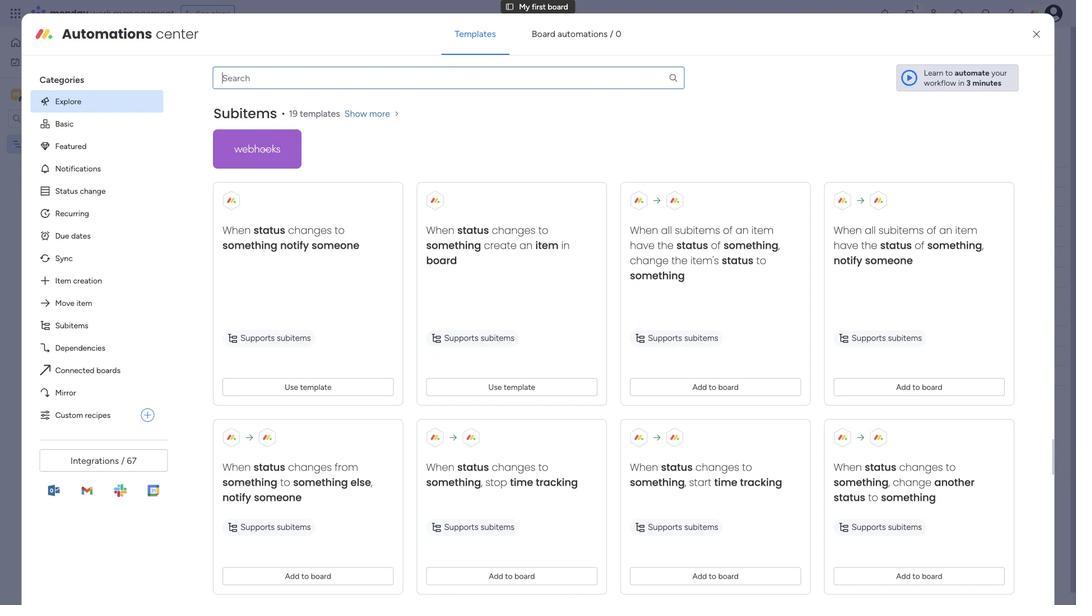 Task type: locate. For each thing, give the bounding box(es) containing it.
monday
[[50, 7, 88, 20]]

2 tracking from the left
[[740, 476, 782, 490]]

supports for create an
[[444, 333, 478, 343]]

custom
[[55, 411, 83, 420]]

1 when all subitems of an item have the from the left
[[630, 223, 774, 253]]

1 horizontal spatial time
[[714, 476, 738, 490]]

explore option
[[31, 90, 163, 113]]

$100
[[789, 193, 805, 202]]

0 horizontal spatial template
[[300, 383, 331, 392]]

move
[[55, 299, 75, 308]]

subitems for to
[[277, 523, 311, 533]]

0 horizontal spatial change
[[80, 186, 106, 196]]

1 vertical spatial status field
[[471, 330, 499, 342]]

last
[[930, 172, 945, 182], [930, 331, 945, 341]]

an for ,
[[940, 223, 953, 238]]

priority for first priority field from the top
[[628, 172, 653, 182]]

1 use template button from the left
[[222, 379, 394, 396]]

due left dates
[[55, 231, 69, 241]]

3 down "automate"
[[967, 78, 971, 88]]

table
[[206, 83, 225, 92]]

0 vertical spatial notes field
[[705, 171, 732, 183]]

changes inside when status changes from something to something else , notify someone
[[288, 461, 332, 475]]

status inside another status
[[834, 491, 866, 505]]

recipes
[[85, 411, 111, 420]]

status for first status field from the bottom of the page
[[474, 331, 497, 341]]

the for notify
[[862, 239, 878, 253]]

2 horizontal spatial an
[[940, 223, 953, 238]]

2 time from the left
[[714, 476, 738, 490]]

1 horizontal spatial 3
[[967, 78, 971, 88]]

board
[[532, 28, 556, 39]]

1 vertical spatial status
[[55, 186, 78, 196]]

1 vertical spatial someone
[[865, 254, 913, 268]]

1 last updated from the top
[[930, 172, 976, 182]]

0 horizontal spatial someone
[[254, 491, 302, 505]]

board
[[548, 2, 569, 11], [237, 36, 291, 61], [55, 139, 75, 149], [426, 254, 457, 268], [718, 383, 739, 392], [922, 383, 943, 392], [311, 572, 331, 582], [515, 572, 535, 582], [718, 572, 739, 582], [922, 572, 943, 582]]

1 vertical spatial last
[[930, 331, 945, 341]]

2 horizontal spatial notify
[[834, 254, 863, 268]]

0 horizontal spatial use template button
[[222, 379, 394, 396]]

subitems for , change the item's
[[684, 333, 718, 343]]

search image
[[669, 73, 679, 83]]

more
[[369, 108, 390, 119]]

2 updated from the top
[[946, 331, 976, 341]]

1 use template from the left
[[285, 383, 331, 392]]

updated for second last updated field from the top of the page
[[946, 331, 976, 341]]

use template button for someone
[[222, 379, 394, 396]]

when status changes   to something notify someone
[[222, 223, 359, 253]]

1 tracking from the left
[[536, 476, 578, 490]]

categories list box
[[31, 64, 172, 427]]

0 vertical spatial minutes
[[973, 78, 1002, 88]]

main left table
[[187, 83, 204, 92]]

subitems for ,
[[888, 333, 922, 343]]

Due date field
[[543, 171, 580, 183]]

3 minutes
[[967, 78, 1002, 88]]

categories heading
[[31, 64, 163, 90]]

1 horizontal spatial due
[[546, 172, 560, 182]]

1 updated from the top
[[946, 172, 976, 182]]

show more link
[[344, 108, 401, 119]]

add to board button for to
[[834, 568, 1005, 586]]

0 horizontal spatial due
[[55, 231, 69, 241]]

0 horizontal spatial an
[[520, 239, 533, 253]]

month right "this"
[[216, 148, 250, 162]]

time inside when status changes to something , start time tracking
[[714, 476, 738, 490]]

1 horizontal spatial template
[[504, 383, 535, 392]]

see left plans
[[196, 9, 210, 18]]

change inside , change the item's
[[630, 254, 669, 268]]

due inside option
[[55, 231, 69, 241]]

workspace image
[[11, 88, 22, 101]]

any
[[201, 63, 214, 72]]

notifications option
[[31, 158, 163, 180]]

1 all from the left
[[661, 223, 672, 238]]

change for status change
[[80, 186, 106, 196]]

when
[[222, 223, 251, 238], [426, 223, 454, 238], [630, 223, 658, 238], [834, 223, 862, 238], [222, 461, 251, 475], [426, 461, 454, 475], [630, 461, 658, 475], [834, 461, 862, 475]]

1 budget field from the top
[[782, 171, 813, 183]]

2 have from the left
[[834, 239, 859, 253]]

1 vertical spatial timeline
[[861, 331, 890, 341]]

0 horizontal spatial use template
[[285, 383, 331, 392]]

1 use from the left
[[285, 383, 298, 392]]

2 template from the left
[[504, 383, 535, 392]]

board automations / 0
[[532, 28, 622, 39]]

to inside when status changes   to something notify someone
[[335, 223, 345, 238]]

time right stop
[[510, 476, 533, 490]]

0 vertical spatial in
[[959, 78, 965, 88]]

time right start
[[714, 476, 738, 490]]

new project button
[[170, 108, 223, 126]]

status
[[253, 223, 285, 238], [457, 223, 489, 238], [677, 239, 708, 253], [880, 239, 912, 253], [722, 254, 754, 268], [253, 461, 285, 475], [457, 461, 489, 475], [661, 461, 693, 475], [865, 461, 897, 475], [834, 491, 866, 505]]

tracking
[[536, 476, 578, 490], [740, 476, 782, 490]]

2 vertical spatial notify
[[222, 491, 251, 505]]

featured option
[[31, 135, 163, 158]]

2 priority field from the top
[[625, 330, 656, 342]]

0 vertical spatial work
[[91, 7, 111, 20]]

1 horizontal spatial tracking
[[740, 476, 782, 490]]

connected boards
[[55, 366, 121, 375]]

minutes down "automate"
[[973, 78, 1002, 88]]

an up status of something
[[736, 223, 749, 238]]

2 priority from the top
[[628, 331, 653, 341]]

1 horizontal spatial an
[[736, 223, 749, 238]]

Owner field
[[405, 171, 434, 183], [405, 330, 434, 342]]

1 timeline field from the top
[[858, 171, 893, 183]]

template for item
[[504, 383, 535, 392]]

1 horizontal spatial in
[[959, 78, 965, 88]]

boards
[[96, 366, 121, 375]]

work for my
[[37, 57, 54, 67]]

1 priority from the top
[[628, 172, 653, 182]]

1 horizontal spatial main
[[187, 83, 204, 92]]

workspace
[[48, 89, 92, 100]]

change inside option
[[80, 186, 106, 196]]

19
[[289, 108, 297, 119]]

see for see more
[[511, 62, 525, 72]]

0 vertical spatial notes
[[708, 172, 729, 182]]

2 notes from the top
[[708, 331, 729, 341]]

of
[[234, 63, 241, 72], [427, 63, 434, 72], [723, 223, 733, 238], [927, 223, 937, 238], [711, 239, 721, 253], [915, 239, 925, 253]]

all right dapulse checkmark sign image
[[865, 223, 876, 238]]

1 status field from the top
[[471, 171, 499, 183]]

/ left 0
[[610, 28, 614, 39]]

This month field
[[190, 148, 253, 163]]

see left more
[[511, 62, 525, 72]]

1 vertical spatial timeline field
[[858, 330, 893, 342]]

changes inside 'when status changes to something , change'
[[900, 461, 943, 475]]

0 horizontal spatial notify
[[222, 491, 251, 505]]

0 vertical spatial updated
[[946, 172, 976, 182]]

1 image
[[913, 1, 923, 13]]

have down dapulse checkmark sign image
[[834, 239, 859, 253]]

see inside see plans button
[[196, 9, 210, 18]]

all for notify
[[865, 223, 876, 238]]

have for notify
[[834, 239, 859, 253]]

0 vertical spatial priority
[[628, 172, 653, 182]]

0 vertical spatial last
[[930, 172, 945, 182]]

work up automations
[[91, 7, 111, 20]]

updated
[[946, 172, 976, 182], [946, 331, 976, 341]]

add to board for when status changes to something , stop time tracking
[[489, 572, 535, 582]]

someone inside when status changes   to something notify someone
[[312, 239, 359, 253]]

0 vertical spatial status field
[[471, 171, 499, 183]]

1 vertical spatial 3
[[239, 233, 244, 242]]

2 vertical spatial someone
[[254, 491, 302, 505]]

subitems down kanban button
[[213, 104, 277, 123]]

help image
[[1006, 8, 1017, 19]]

2 horizontal spatial someone
[[865, 254, 913, 268]]

first up board
[[532, 2, 546, 11]]

0 vertical spatial budget field
[[782, 171, 813, 183]]

status
[[474, 172, 497, 182], [55, 186, 78, 196], [474, 331, 497, 341]]

2 use template button from the left
[[426, 379, 598, 396]]

recurring option
[[31, 202, 163, 225]]

when all subitems of an item have the for notify
[[834, 223, 978, 253]]

status inside status change option
[[55, 186, 78, 196]]

0 vertical spatial priority field
[[625, 171, 656, 183]]

1 have from the left
[[630, 239, 655, 253]]

something
[[222, 239, 277, 253], [426, 239, 481, 253], [724, 239, 779, 253], [928, 239, 983, 253], [630, 269, 685, 283], [222, 476, 277, 490], [293, 476, 348, 490], [426, 476, 481, 490], [630, 476, 685, 490], [834, 476, 889, 490], [881, 491, 936, 505]]

2 status field from the top
[[471, 330, 499, 342]]

1 owner field from the top
[[405, 171, 434, 183]]

1 horizontal spatial subitems
[[213, 104, 277, 123]]

updated for 1st last updated field from the top
[[946, 172, 976, 182]]

supports for , change
[[852, 523, 886, 533]]

show more
[[344, 108, 390, 119]]

1 notes field from the top
[[705, 171, 732, 183]]

work inside button
[[37, 57, 54, 67]]

have down high
[[630, 239, 655, 253]]

time for , start
[[714, 476, 738, 490]]

see inside see more link
[[511, 62, 525, 72]]

add to board for to
[[896, 572, 943, 582]]

supports subitems for ,
[[852, 333, 922, 343]]

main for main table
[[187, 83, 204, 92]]

due for due dates
[[55, 231, 69, 241]]

new project
[[174, 112, 218, 122]]

0 horizontal spatial all
[[661, 223, 672, 238]]

something inside when status changes to something , stop time tracking
[[426, 476, 481, 490]]

add to board button for when status changes to something , start time tracking
[[630, 568, 801, 586]]

to inside status to something
[[756, 254, 767, 268]]

2 budget field from the top
[[782, 330, 813, 342]]

budget field up $0 on the bottom right of page
[[782, 330, 813, 342]]

2 use from the left
[[488, 383, 502, 392]]

sync option
[[31, 247, 163, 270]]

2 all from the left
[[865, 223, 876, 238]]

all right 'medium'
[[661, 223, 672, 238]]

first left featured
[[39, 139, 53, 149]]

1 vertical spatial notes field
[[705, 330, 732, 342]]

when inside when status changes from something to something else , notify someone
[[222, 461, 251, 475]]

changes for stop
[[492, 461, 536, 475]]

due dates option
[[31, 225, 163, 247]]

budget field up $100
[[782, 171, 813, 183]]

timeline
[[861, 172, 890, 182], [861, 331, 890, 341]]

$0
[[792, 369, 802, 379]]

Budget field
[[782, 171, 813, 183], [782, 330, 813, 342]]

main right workspace image
[[26, 89, 45, 100]]

inbox image
[[905, 8, 916, 19]]

0 vertical spatial last updated
[[930, 172, 976, 182]]

something inside status to something
[[630, 269, 685, 283]]

Notes field
[[705, 171, 732, 183], [705, 330, 732, 342]]

0 vertical spatial due
[[546, 172, 560, 182]]

0 vertical spatial my first board
[[519, 2, 569, 11]]

Search for a column type search field
[[213, 67, 685, 89]]

supports for to
[[240, 523, 275, 533]]

changes inside when status changes   to something notify someone
[[288, 223, 332, 238]]

changes inside when status changes   to something create an item in board
[[492, 223, 536, 238]]

1 template from the left
[[300, 383, 331, 392]]

2 horizontal spatial my first board
[[519, 2, 569, 11]]

0 vertical spatial owner
[[408, 172, 432, 182]]

1 vertical spatial priority
[[628, 331, 653, 341]]

change inside 'when status changes to something , change'
[[893, 476, 932, 490]]

1 vertical spatial owner field
[[405, 330, 434, 342]]

change down notifications "option"
[[80, 186, 106, 196]]

1 priority field from the top
[[625, 171, 656, 183]]

another status
[[834, 476, 975, 505]]

main inside button
[[187, 83, 204, 92]]

my work button
[[7, 53, 121, 71]]

2 vertical spatial change
[[893, 476, 932, 490]]

1 vertical spatial budget field
[[782, 330, 813, 342]]

another
[[935, 476, 975, 490]]

1 vertical spatial change
[[630, 254, 669, 268]]

tracking for when status changes to something , start time tracking
[[740, 476, 782, 490]]

1 horizontal spatial use template button
[[426, 379, 598, 396]]

categories
[[39, 74, 84, 85]]

explore
[[55, 97, 81, 106]]

minutes right 12
[[952, 233, 977, 242]]

status inside 'when status changes to something , change'
[[865, 461, 897, 475]]

status inside when status changes to something , start time tracking
[[661, 461, 693, 475]]

None search field
[[213, 67, 685, 89]]

changes for start
[[696, 461, 739, 475]]

1 vertical spatial last updated
[[930, 331, 976, 341]]

minutes for 3
[[973, 78, 1002, 88]]

supports for , stop
[[444, 523, 478, 533]]

0 horizontal spatial time
[[510, 476, 533, 490]]

subitems down the move item
[[55, 321, 88, 331]]

1 vertical spatial budget
[[784, 331, 810, 341]]

sync
[[55, 254, 73, 263]]

add new group
[[192, 411, 246, 420]]

1 vertical spatial my first board
[[170, 36, 291, 61]]

$1,600
[[785, 270, 809, 280]]

budget up $0 on the bottom right of page
[[784, 331, 810, 341]]

my first board down basic
[[26, 139, 75, 149]]

change
[[80, 186, 106, 196], [630, 254, 669, 268], [893, 476, 932, 490]]

month right next
[[218, 307, 252, 322]]

2 last from the top
[[930, 331, 945, 341]]

1 horizontal spatial work
[[91, 7, 111, 20]]

column information image
[[508, 172, 517, 181], [900, 172, 909, 181], [508, 332, 517, 341], [900, 332, 909, 341]]

tracking for when status changes to something , stop time tracking
[[536, 476, 578, 490]]

2 budget from the top
[[784, 331, 810, 341]]

supports for ,
[[852, 333, 886, 343]]

notify inside when status changes from something to something else , notify someone
[[222, 491, 251, 505]]

board inside when status changes   to something create an item in board
[[426, 254, 457, 268]]

when inside when status changes to something , stop time tracking
[[426, 461, 454, 475]]

Search in workspace field
[[24, 112, 94, 125]]

0 vertical spatial last updated field
[[927, 171, 979, 183]]

work for monday
[[91, 7, 111, 20]]

supports subitems for to
[[240, 523, 311, 533]]

month for this month
[[216, 148, 250, 162]]

notifications
[[55, 164, 101, 174]]

0 vertical spatial someone
[[312, 239, 359, 253]]

0 vertical spatial first
[[532, 2, 546, 11]]

2 vertical spatial my first board
[[26, 139, 75, 149]]

0 vertical spatial owner field
[[405, 171, 434, 183]]

2 when all subitems of an item have the from the left
[[834, 223, 978, 253]]

1 vertical spatial subitems
[[55, 321, 88, 331]]

2 last updated from the top
[[930, 331, 976, 341]]

medium
[[626, 232, 654, 242]]

item left 18
[[535, 239, 559, 253]]

status of something , notify someone
[[834, 239, 984, 268]]

time inside when status changes to something , stop time tracking
[[510, 476, 533, 490]]

arrow down image
[[392, 110, 405, 124]]

plans
[[211, 9, 230, 18]]

first up type at the top left of the page
[[201, 36, 233, 61]]

date
[[562, 172, 578, 182]]

when all subitems of an item have the for status
[[630, 223, 774, 253]]

angle down image
[[228, 113, 233, 121]]

my inside list box
[[26, 139, 37, 149]]

supports subitems for , change the item's
[[648, 333, 718, 343]]

0 vertical spatial change
[[80, 186, 106, 196]]

automate
[[982, 83, 1017, 92]]

timelines
[[340, 63, 371, 72]]

1 vertical spatial see
[[511, 62, 525, 72]]

workflow
[[925, 78, 957, 88]]

1 vertical spatial /
[[121, 456, 125, 466]]

my
[[519, 2, 530, 11], [170, 36, 196, 61], [25, 57, 35, 67], [26, 139, 37, 149]]

tracking inside when status changes to something , start time tracking
[[740, 476, 782, 490]]

month
[[216, 148, 250, 162], [218, 307, 252, 322]]

filter button
[[352, 108, 405, 126]]

subitems option
[[31, 315, 163, 337]]

add to board button for ,
[[222, 568, 394, 586]]

stuck
[[475, 232, 495, 242]]

add to board button for when status changes to something , stop time tracking
[[426, 568, 598, 586]]

to inside when status changes   to something create an item in board
[[538, 223, 548, 238]]

to inside when status changes to something , start time tracking
[[742, 461, 752, 475]]

notify
[[280, 239, 309, 253], [834, 254, 863, 268], [222, 491, 251, 505]]

item
[[752, 223, 774, 238], [956, 223, 978, 238], [535, 239, 559, 253], [76, 299, 92, 308]]

change up to something
[[893, 476, 932, 490]]

apps image
[[954, 8, 965, 19]]

0 horizontal spatial when all subitems of an item have the
[[630, 223, 774, 253]]

0 vertical spatial timeline
[[861, 172, 890, 182]]

supports for , start
[[648, 523, 682, 533]]

have
[[630, 239, 655, 253], [834, 239, 859, 253]]

0 vertical spatial timeline field
[[858, 171, 893, 183]]

1 horizontal spatial my first board
[[170, 36, 291, 61]]

featured
[[55, 142, 87, 151]]

status for when status changes to something , change
[[865, 461, 897, 475]]

basic option
[[31, 113, 163, 135]]

have for status
[[630, 239, 655, 253]]

1 vertical spatial notify
[[834, 254, 863, 268]]

minutes
[[973, 78, 1002, 88], [952, 233, 977, 242]]

1 time from the left
[[510, 476, 533, 490]]

0 horizontal spatial subitems
[[55, 321, 88, 331]]

0 vertical spatial status
[[474, 172, 497, 182]]

supports for , change the item's
[[648, 333, 682, 343]]

status inside when status changes from something to something else , notify someone
[[253, 461, 285, 475]]

item left ago
[[956, 223, 978, 238]]

add to board
[[693, 383, 739, 392], [896, 383, 943, 392], [285, 572, 331, 582], [489, 572, 535, 582], [693, 572, 739, 582], [896, 572, 943, 582]]

notes
[[708, 172, 729, 182], [708, 331, 729, 341]]

2 last updated field from the top
[[927, 330, 979, 342]]

1 owner from the top
[[408, 172, 432, 182]]

work down home
[[37, 57, 54, 67]]

due inside field
[[546, 172, 560, 182]]

item right move
[[76, 299, 92, 308]]

1 horizontal spatial your
[[992, 68, 1008, 78]]

status inside when status changes   to something create an item in board
[[457, 223, 489, 238]]

of inside status of something , notify someone
[[915, 239, 925, 253]]

project 1
[[212, 192, 243, 202]]

1 vertical spatial work
[[37, 57, 54, 67]]

supports subitems for , stop
[[444, 523, 515, 533]]

due date
[[546, 172, 578, 182]]

when inside 'when status changes to something , change'
[[834, 461, 862, 475]]

, change the item's
[[630, 239, 780, 268]]

to inside 'when status changes to something , change'
[[946, 461, 956, 475]]

3 down 2
[[239, 233, 244, 242]]

my inside button
[[25, 57, 35, 67]]

2 vertical spatial first
[[39, 139, 53, 149]]

custom recipes option
[[31, 404, 137, 427]]

1 horizontal spatial have
[[834, 239, 859, 253]]

changes for something
[[288, 461, 332, 475]]

your up 'automate'
[[992, 68, 1008, 78]]

2 horizontal spatial change
[[893, 476, 932, 490]]

18
[[567, 233, 575, 242]]

subitems
[[213, 104, 277, 123], [55, 321, 88, 331]]

change down 'medium'
[[630, 254, 669, 268]]

/ left 67
[[121, 456, 125, 466]]

basic
[[55, 119, 74, 129]]

changes inside when status changes to something , start time tracking
[[696, 461, 739, 475]]

board activity image
[[953, 42, 967, 55]]

notifications image
[[880, 8, 891, 19]]

2
[[239, 213, 244, 222]]

status inside when status changes   to something notify someone
[[253, 223, 285, 238]]

use template for item
[[488, 383, 535, 392]]

an left ago
[[940, 223, 953, 238]]

v2 search image
[[252, 111, 261, 124]]

changes for an
[[492, 223, 536, 238]]

status for when status changes   to something notify someone
[[253, 223, 285, 238]]

your right where at left
[[460, 63, 475, 72]]

management
[[113, 7, 174, 20]]

next month
[[193, 307, 252, 322]]

2 vertical spatial status
[[474, 331, 497, 341]]

recurring
[[55, 209, 89, 218]]

an right create
[[520, 239, 533, 253]]

Status field
[[471, 171, 499, 183], [471, 330, 499, 342]]

workspace selection element
[[11, 88, 94, 102]]

1 horizontal spatial use
[[488, 383, 502, 392]]

my first board up board
[[519, 2, 569, 11]]

1 vertical spatial due
[[55, 231, 69, 241]]

2 use template from the left
[[488, 383, 535, 392]]

0 vertical spatial notify
[[280, 239, 309, 253]]

Priority field
[[625, 171, 656, 183], [625, 330, 656, 342]]

item's
[[691, 254, 719, 268]]

1 vertical spatial month
[[218, 307, 252, 322]]

see more link
[[510, 61, 546, 72]]

$0 sum
[[791, 369, 804, 385]]

1 horizontal spatial when all subitems of an item have the
[[834, 223, 978, 253]]

use for someone
[[285, 383, 298, 392]]

0 horizontal spatial work
[[37, 57, 54, 67]]

0 horizontal spatial use
[[285, 383, 298, 392]]

changes inside when status changes to something , stop time tracking
[[492, 461, 536, 475]]

your
[[460, 63, 475, 72], [992, 68, 1008, 78]]

1 horizontal spatial see
[[511, 62, 525, 72]]

invite members image
[[929, 8, 941, 19]]

option
[[0, 134, 143, 136]]

next
[[193, 307, 215, 322]]

0 horizontal spatial have
[[630, 239, 655, 253]]

creation
[[73, 276, 102, 286]]

1 vertical spatial priority field
[[625, 330, 656, 342]]

notify inside when status changes   to something notify someone
[[280, 239, 309, 253]]

due left date
[[546, 172, 560, 182]]

item inside option
[[76, 299, 92, 308]]

main inside workspace selection element
[[26, 89, 45, 100]]

person button
[[300, 108, 349, 126]]

assign
[[272, 63, 296, 72]]

add to board button
[[630, 379, 801, 396], [834, 379, 1005, 396], [222, 568, 394, 586], [426, 568, 598, 586], [630, 568, 801, 586], [834, 568, 1005, 586]]

to inside when status changes from something to something else , notify someone
[[280, 476, 290, 490]]

1 horizontal spatial notify
[[280, 239, 309, 253]]

Last updated field
[[927, 171, 979, 183], [927, 330, 979, 342]]

1 last from the top
[[930, 172, 945, 182]]

notify inside status of something , notify someone
[[834, 254, 863, 268]]

when status changes to something , stop time tracking
[[426, 461, 578, 490]]

1 horizontal spatial all
[[865, 223, 876, 238]]

automations
[[62, 25, 152, 43]]

tracking inside when status changes to something , stop time tracking
[[536, 476, 578, 490]]

template
[[300, 383, 331, 392], [504, 383, 535, 392]]

the
[[658, 239, 674, 253], [862, 239, 878, 253], [672, 254, 688, 268]]

change for , change the item's
[[630, 254, 669, 268]]

budget up $100
[[784, 172, 810, 182]]

my first board up type at the top left of the page
[[170, 36, 291, 61]]

2 timeline from the top
[[861, 331, 890, 341]]

0 horizontal spatial see
[[196, 9, 210, 18]]

main for main workspace
[[26, 89, 45, 100]]

0 vertical spatial see
[[196, 9, 210, 18]]

status for another status
[[834, 491, 866, 505]]

status inside when status changes to something , stop time tracking
[[457, 461, 489, 475]]

Timeline field
[[858, 171, 893, 183], [858, 330, 893, 342]]

keep
[[388, 63, 405, 72]]



Task type: vqa. For each thing, say whether or not it's contained in the screenshot.
'Click'
no



Task type: describe. For each thing, give the bounding box(es) containing it.
search everything image
[[981, 8, 993, 19]]

when inside when status changes to something , start time tracking
[[630, 461, 658, 475]]

other
[[709, 233, 728, 242]]

dapulse checkmark sign image
[[849, 211, 855, 224]]

priority for 1st priority field from the bottom of the page
[[628, 331, 653, 341]]

something inside status of something , notify someone
[[928, 239, 983, 253]]

high
[[632, 212, 649, 222]]

supports subitems for , change
[[852, 523, 922, 533]]

first inside list box
[[39, 139, 53, 149]]

m
[[13, 90, 20, 99]]

set
[[327, 63, 338, 72]]

to something
[[866, 491, 936, 505]]

due dates
[[55, 231, 91, 241]]

connected boards option
[[31, 359, 163, 382]]

subitems for , start
[[684, 523, 718, 533]]

1 horizontal spatial first
[[201, 36, 233, 61]]

kanban
[[241, 83, 267, 92]]

subitems for create an
[[481, 333, 515, 343]]

something inside 'when status changes to something , change'
[[834, 476, 889, 490]]

dependencies
[[55, 343, 105, 353]]

something inside when status changes   to something notify someone
[[222, 239, 277, 253]]

from
[[335, 461, 358, 475]]

dates
[[71, 231, 91, 241]]

collapse board header image
[[1043, 83, 1052, 92]]

automate
[[955, 68, 990, 78]]

start
[[689, 476, 712, 490]]

the inside , change the item's
[[672, 254, 688, 268]]

2 owner field from the top
[[405, 330, 434, 342]]

Search field
[[261, 109, 294, 125]]

more
[[527, 62, 545, 72]]

item creation option
[[31, 270, 163, 292]]

0 vertical spatial 3
[[967, 78, 971, 88]]

manage
[[172, 63, 200, 72]]

item creation
[[55, 276, 102, 286]]

due for due date
[[546, 172, 560, 182]]

move item
[[55, 299, 92, 308]]

use template button for item
[[426, 379, 598, 396]]

my first board inside my first board list box
[[26, 139, 75, 149]]

Next month field
[[190, 307, 255, 322]]

where
[[436, 63, 458, 72]]

status change option
[[31, 180, 163, 202]]

sum
[[791, 377, 804, 385]]

learn to automate
[[925, 68, 990, 78]]

status inside status of something , notify someone
[[880, 239, 912, 253]]

subitems for , stop
[[481, 523, 515, 533]]

month for next month
[[218, 307, 252, 322]]

1 notes from the top
[[708, 172, 729, 182]]

2 horizontal spatial first
[[532, 2, 546, 11]]

all for status
[[661, 223, 672, 238]]

1 timeline from the top
[[861, 172, 890, 182]]

main table button
[[170, 79, 233, 96]]

integrations
[[71, 456, 119, 466]]

an inside when status changes   to something create an item in board
[[520, 239, 533, 253]]

2 timeline field from the top
[[858, 330, 893, 342]]

status for when status changes to something , start time tracking
[[661, 461, 693, 475]]

add view image
[[283, 83, 287, 92]]

see more
[[511, 62, 545, 72]]

status for when status changes to something , stop time tracking
[[457, 461, 489, 475]]

move item option
[[31, 292, 163, 315]]

last for 1st last updated field from the top
[[930, 172, 945, 182]]

mirror
[[55, 388, 76, 398]]

when status changes to something , change
[[834, 461, 956, 490]]

0 horizontal spatial 3
[[239, 233, 244, 242]]

main workspace
[[26, 89, 92, 100]]

project.
[[243, 63, 270, 72]]

status for when status changes   to something create an item in board
[[457, 223, 489, 238]]

custom recipes
[[55, 411, 111, 420]]

manage any type of project. assign owners, set timelines and keep track of where your project stands.
[[172, 63, 530, 72]]

0 vertical spatial /
[[610, 28, 614, 39]]

project 3
[[212, 233, 244, 242]]

changes for someone
[[288, 223, 332, 238]]

0
[[616, 28, 622, 39]]

subitems for , change
[[888, 523, 922, 533]]

, inside when status changes to something , stop time tracking
[[481, 476, 483, 490]]

someone inside status of something , notify someone
[[865, 254, 913, 268]]

dependencies option
[[31, 337, 163, 359]]

and
[[373, 63, 386, 72]]

My first board field
[[168, 36, 294, 61]]

item
[[55, 276, 71, 286]]

type
[[216, 63, 232, 72]]

home
[[26, 38, 47, 47]]

supports subitems for , start
[[648, 523, 718, 533]]

ago
[[979, 233, 991, 242]]

status inside status to something
[[722, 254, 754, 268]]

when inside when status changes   to something create an item in board
[[426, 223, 454, 238]]

when status changes from something to something else , notify someone
[[222, 461, 372, 505]]

0 horizontal spatial your
[[460, 63, 475, 72]]

person
[[318, 112, 342, 122]]

, inside , change the item's
[[779, 239, 780, 253]]

12 minutes ago
[[943, 233, 991, 242]]

show
[[344, 108, 367, 119]]

add inside button
[[192, 411, 206, 420]]

automations center
[[62, 25, 199, 43]]

add to board for when status changes to something , start time tracking
[[693, 572, 739, 582]]

see for see plans
[[196, 9, 210, 18]]

to inside when status changes to something , stop time tracking
[[538, 461, 548, 475]]

low
[[633, 193, 648, 202]]

john smith image
[[1045, 4, 1063, 22]]

stop
[[485, 476, 507, 490]]

owners,
[[298, 63, 325, 72]]

, inside when status changes from something to something else , notify someone
[[371, 476, 372, 490]]

changes for change
[[900, 461, 943, 475]]

$1,000
[[786, 213, 809, 222]]

an for , change the item's
[[736, 223, 749, 238]]

else
[[350, 476, 371, 490]]

this
[[193, 148, 213, 162]]

last for second last updated field from the top of the page
[[930, 331, 945, 341]]

board inside my first board list box
[[55, 139, 75, 149]]

someone inside when status changes from something to something else , notify someone
[[254, 491, 302, 505]]

my first board list box
[[0, 132, 143, 305]]

, inside 'when status changes to something , change'
[[889, 476, 890, 490]]

group
[[225, 411, 246, 420]]

your inside your workflow in
[[992, 68, 1008, 78]]

1 last updated field from the top
[[927, 171, 979, 183]]

monday work management
[[50, 7, 174, 20]]

status change
[[55, 186, 106, 196]]

project inside button
[[193, 112, 218, 122]]

status for when status changes from something to something else , notify someone
[[253, 461, 285, 475]]

mirror option
[[31, 382, 163, 404]]

2 notes field from the top
[[705, 330, 732, 342]]

when inside when status changes   to something notify someone
[[222, 223, 251, 238]]

integrations / 67
[[71, 456, 137, 466]]

add to board for ,
[[285, 572, 331, 582]]

column information image
[[586, 172, 594, 181]]

project
[[477, 63, 503, 72]]

use for item
[[488, 383, 502, 392]]

67
[[127, 456, 137, 466]]

the for status
[[658, 239, 674, 253]]

stands.
[[505, 63, 530, 72]]

my work
[[25, 57, 54, 67]]

2 owner from the top
[[408, 331, 432, 341]]

, inside status of something , notify someone
[[983, 239, 984, 253]]

automations  center image
[[35, 25, 53, 43]]

board automations / 0 button
[[519, 20, 635, 47]]

item left $500 on the top of the page
[[752, 223, 774, 238]]

automations
[[558, 28, 608, 39]]

supports subitems for create an
[[444, 333, 515, 343]]

12
[[943, 233, 950, 242]]

see plans
[[196, 9, 230, 18]]

track
[[407, 63, 425, 72]]

, inside when status changes to something , start time tracking
[[685, 476, 686, 490]]

main table
[[187, 83, 225, 92]]

templates button
[[442, 20, 510, 47]]

select product image
[[10, 8, 21, 19]]

status for second status field from the bottom of the page
[[474, 172, 497, 182]]

your workflow in
[[925, 68, 1008, 88]]

in inside when status changes   to something create an item in board
[[561, 239, 570, 253]]

integrate
[[865, 83, 898, 92]]

project 2
[[212, 213, 244, 222]]

1 budget from the top
[[784, 172, 810, 182]]

in inside your workflow in
[[959, 78, 965, 88]]

0 vertical spatial subitems
[[213, 104, 277, 123]]

something inside when status changes to something , start time tracking
[[630, 476, 685, 490]]

use template for someone
[[285, 383, 331, 392]]

home button
[[7, 34, 121, 52]]

minutes for 12
[[952, 233, 977, 242]]

time for , stop
[[510, 476, 533, 490]]

learn
[[925, 68, 944, 78]]

something inside when status changes   to something create an item in board
[[426, 239, 481, 253]]

autopilot image
[[968, 80, 978, 94]]

subitems inside option
[[55, 321, 88, 331]]

filter
[[370, 112, 388, 122]]

template for someone
[[300, 383, 331, 392]]

0 horizontal spatial /
[[121, 456, 125, 466]]

item inside when status changes   to something create an item in board
[[535, 239, 559, 253]]



